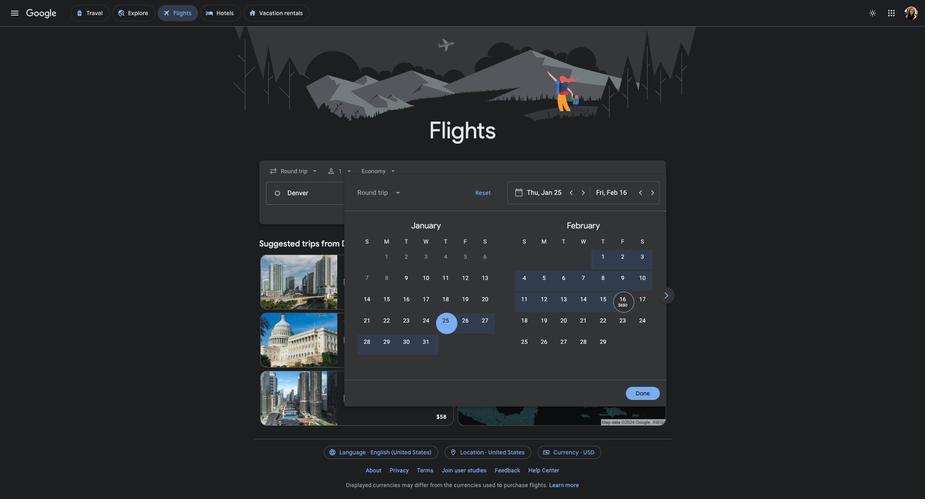Task type: locate. For each thing, give the bounding box(es) containing it.
0 horizontal spatial 24 button
[[416, 317, 436, 337]]

m inside january row group
[[384, 239, 389, 245]]

1 horizontal spatial 10 button
[[633, 274, 652, 294]]

8 for 8 hr 41 min
[[375, 279, 378, 286]]

$129
[[434, 297, 447, 305]]

thu, feb 8 element
[[602, 274, 605, 282]]

13 button up sat, jan 20 element
[[475, 274, 495, 294]]

1 vertical spatial 5
[[543, 275, 546, 282]]

1 28 from the left
[[364, 339, 370, 346]]

17 for sat, feb 17 element
[[639, 296, 646, 303]]

0 horizontal spatial 2
[[405, 254, 408, 260]]

2 7 from the left
[[582, 275, 585, 282]]

20 right 'fri, jan 19' 'element'
[[482, 296, 488, 303]]

2 button
[[397, 253, 416, 273], [613, 253, 633, 273]]

23
[[403, 318, 410, 324], [620, 318, 626, 324]]

6
[[483, 254, 487, 260], [380, 271, 383, 278], [562, 275, 566, 282]]

0 horizontal spatial 26
[[462, 318, 469, 324]]

1 horizontal spatial 26
[[541, 339, 547, 346]]

12 inside january row group
[[462, 275, 469, 282]]

13 button up "tue, feb 20" element
[[554, 296, 574, 315]]

22 button up thu, feb 29 element
[[593, 317, 613, 337]]

None text field
[[266, 182, 381, 205]]

1 vertical spatial 13
[[561, 296, 567, 303]]

2 14 from the left
[[580, 296, 587, 303]]

28 for wed, feb 28 element
[[580, 339, 587, 346]]

2 w from the left
[[581, 239, 586, 245]]

14 inside february row group
[[580, 296, 587, 303]]

6 inside february row group
[[562, 275, 566, 282]]

mon, jan 15 element
[[383, 296, 390, 304]]

2 23 from the left
[[620, 318, 626, 324]]

29 button right wed, feb 28 element
[[593, 338, 613, 358]]

22
[[383, 318, 390, 324], [600, 318, 607, 324]]

3 inside january row group
[[424, 254, 428, 260]]

26 left "tue, feb 27" element
[[541, 339, 547, 346]]

1 vertical spatial 11 button
[[515, 296, 534, 315]]

tue, feb 20 element
[[561, 317, 567, 325]]

1 horizontal spatial 22
[[600, 318, 607, 324]]

0 horizontal spatial currencies
[[373, 482, 401, 489]]

16
[[403, 296, 410, 303], [620, 296, 626, 303]]

13 button
[[475, 274, 495, 294], [554, 296, 574, 315]]

1 t from the left
[[405, 239, 408, 245]]

2
[[405, 254, 408, 260], [621, 254, 625, 260]]

0 vertical spatial hr
[[380, 279, 385, 286]]

2 inside january row group
[[405, 254, 408, 260]]

10 button up sat, feb 17 element
[[633, 274, 652, 294]]

grid containing january
[[347, 215, 820, 385]]

1 horizontal spatial 14
[[580, 296, 587, 303]]

7 inside january row group
[[365, 275, 369, 282]]

1 horizontal spatial hr
[[386, 337, 391, 344]]

13 right fri, jan 12 element on the bottom of page
[[482, 275, 488, 282]]

4 right wed, jan 3 element
[[444, 254, 447, 260]]

grid
[[347, 215, 820, 385]]

13 inside january row group
[[482, 275, 488, 282]]

swap origin and destination. image
[[378, 189, 388, 198]]

thu, jan 18 element
[[442, 296, 449, 304]]

0 horizontal spatial 23
[[403, 318, 410, 324]]

22 left tue, jan 23 element on the left of the page
[[383, 318, 390, 324]]

1 3 button from the left
[[416, 253, 436, 273]]

28 inside january row group
[[364, 339, 370, 346]]

0 horizontal spatial 2 button
[[397, 253, 416, 273]]

25 button
[[436, 317, 456, 337], [515, 338, 534, 358]]

more
[[566, 482, 579, 489]]

1 button up mon, jan 8 element
[[377, 253, 397, 273]]

8 button up 'thu, feb 15' element
[[593, 274, 613, 294]]

14 left 'thu, feb 15' element
[[580, 296, 587, 303]]

s up sun, feb 4 element
[[523, 239, 526, 245]]

0 horizontal spatial 29 button
[[377, 338, 397, 358]]

24 button
[[416, 317, 436, 337], [633, 317, 652, 337]]

w
[[424, 239, 429, 245], [581, 239, 586, 245]]

15 inside february row group
[[600, 296, 607, 303]]

25 button left fri, jan 26 element
[[436, 317, 456, 337]]

1 horizontal spatial 28 button
[[574, 338, 593, 358]]

25 left fri, jan 26 element
[[442, 318, 449, 324]]

7 for "wed, feb 7" element
[[582, 275, 585, 282]]

15 inside january row group
[[383, 296, 390, 303]]

9 right thu, feb 8 element
[[621, 275, 625, 282]]

19 inside february row group
[[541, 318, 547, 324]]

1 14 from the left
[[364, 296, 370, 303]]

23 button up 30
[[397, 317, 416, 337]]

2 2 from the left
[[621, 254, 625, 260]]

20
[[482, 296, 488, 303], [561, 318, 567, 324], [393, 337, 399, 344]]

15 right wed, feb 14 element
[[600, 296, 607, 303]]

miami
[[344, 262, 363, 270]]

1 horizontal spatial 19
[[541, 318, 547, 324]]

fri, feb 2 element
[[621, 253, 625, 261]]

3
[[424, 254, 428, 260], [641, 254, 644, 260], [381, 337, 384, 344]]

wed, jan 3 element
[[424, 253, 428, 261]]

m up 'mon, jan 1' element
[[384, 239, 389, 245]]

f inside february row group
[[621, 239, 625, 245]]

24 right "fri, feb 23" element
[[639, 318, 646, 324]]

3 – 10 down chicago
[[355, 387, 371, 394]]

2 vertical spatial 20
[[393, 337, 399, 344]]

29 button right the sun, jan 28 element
[[377, 338, 397, 358]]

1 10 from the left
[[423, 275, 429, 282]]

0 horizontal spatial 13 button
[[475, 274, 495, 294]]

mon, feb 5 element
[[543, 274, 546, 282]]

1 vertical spatial 5 button
[[534, 274, 554, 294]]

2 24 from the left
[[639, 318, 646, 324]]

1 8 button from the left
[[377, 274, 397, 294]]

19 for 'fri, jan 19' 'element'
[[462, 296, 469, 303]]

16 inside 16 $680
[[620, 296, 626, 303]]

24 right tue, jan 23 element on the left of the page
[[423, 318, 429, 324]]

1 2 button from the left
[[397, 253, 416, 273]]

english (united states)
[[371, 449, 432, 457]]

20 button up "tue, feb 27" element
[[554, 317, 574, 337]]

0 horizontal spatial hr
[[380, 279, 385, 286]]

0 vertical spatial 25
[[442, 318, 449, 324]]

26 for mon, feb 26 element
[[541, 339, 547, 346]]

8 inside february row group
[[602, 275, 605, 282]]

1 horizontal spatial 6
[[483, 254, 487, 260]]

0 horizontal spatial 19 button
[[456, 296, 475, 315]]

3 – 10 inside washington, d.c. feb 3 – 10
[[355, 329, 371, 336]]

f for february
[[621, 239, 625, 245]]

m for february
[[542, 239, 547, 245]]

1 7 from the left
[[365, 275, 369, 282]]

17 inside february row group
[[639, 296, 646, 303]]

0 horizontal spatial 27 button
[[475, 317, 495, 337]]

24 for sat, feb 24 element
[[639, 318, 646, 324]]

18 button up sun, feb 25 element
[[515, 317, 534, 337]]

11 button inside february row group
[[515, 296, 534, 315]]

row group inside grid
[[662, 215, 820, 377]]

1 horizontal spatial 16
[[620, 296, 626, 303]]

20 button up the sat, jan 27 element
[[475, 296, 495, 315]]

12 button
[[456, 274, 475, 294], [534, 296, 554, 315]]

14 button up sun, jan 21 element
[[357, 296, 377, 315]]

thu, jan 25, departure date. element
[[442, 317, 449, 325]]

6 button
[[475, 253, 495, 273], [554, 274, 574, 294]]

from inside the "suggested trips from denver" region
[[321, 239, 340, 249]]

1 17 from the left
[[423, 296, 429, 303]]

about link
[[362, 464, 386, 478]]

3 inside february row group
[[641, 254, 644, 260]]

17 button up sat, feb 24 element
[[633, 296, 652, 315]]

11 button up thu, jan 18 element
[[436, 274, 456, 294]]

18 inside february row group
[[521, 318, 528, 324]]

0 horizontal spatial 28 button
[[357, 338, 377, 358]]

0 vertical spatial 5 button
[[456, 253, 475, 273]]

3 – 10 inside chicago feb 3 – 10
[[355, 387, 371, 394]]

24 inside january row group
[[423, 318, 429, 324]]

3 button up 'wed, jan 10' element on the left of page
[[416, 253, 436, 273]]

19 right thu, jan 18 element
[[462, 296, 469, 303]]

11 inside february row group
[[521, 296, 528, 303]]

12 inside february row group
[[541, 296, 547, 303]]

0 vertical spatial 19
[[462, 296, 469, 303]]

19 button
[[456, 296, 475, 315], [534, 317, 554, 337]]

4 s from the left
[[641, 239, 644, 245]]

0 horizontal spatial 21
[[364, 318, 370, 324]]

20 inside february row group
[[561, 318, 567, 324]]

14 inside january row group
[[364, 296, 370, 303]]

27 inside february row group
[[561, 339, 567, 346]]

5 button up mon, feb 12 element at the right bottom of page
[[534, 274, 554, 294]]

2 horizontal spatial 6
[[562, 275, 566, 282]]

denver
[[342, 239, 369, 249]]

1 frontier image from the top
[[344, 279, 351, 286]]

8 button
[[377, 274, 397, 294], [593, 274, 613, 294]]

19 inside january row group
[[462, 296, 469, 303]]

min right mon, jan 29 element
[[401, 337, 411, 344]]

14 down stop
[[364, 296, 370, 303]]

1 horizontal spatial f
[[621, 239, 625, 245]]

sun, feb 11 element
[[521, 296, 528, 304]]

2 9 from the left
[[621, 275, 625, 282]]

12 right sun, feb 11 element
[[541, 296, 547, 303]]

2 28 button from the left
[[574, 338, 593, 358]]

fri, feb 16, return date. element
[[620, 296, 626, 304]]

displayed
[[346, 482, 372, 489]]

2 f from the left
[[621, 239, 625, 245]]

23 inside february row group
[[620, 318, 626, 324]]

18 for thu, jan 18 element
[[442, 296, 449, 303]]

sat, feb 3 element
[[641, 253, 644, 261]]

21 button up nonstop
[[357, 317, 377, 337]]

3 right the sun, jan 28 element
[[381, 337, 384, 344]]

5 inside row
[[543, 275, 546, 282]]

2 3 – 10 from the top
[[355, 387, 371, 394]]

23 button
[[397, 317, 416, 337], [613, 317, 633, 337]]

23 down , 680 us dollars element
[[620, 318, 626, 324]]

1 horizontal spatial 26 button
[[534, 338, 554, 358]]

1 22 from the left
[[383, 318, 390, 324]]

1 vertical spatial from
[[430, 482, 443, 489]]

suggested
[[259, 239, 300, 249]]

wed, feb 21 element
[[580, 317, 587, 325]]

12
[[462, 275, 469, 282], [541, 296, 547, 303]]

8 right "wed, feb 7" element
[[602, 275, 605, 282]]

1 button
[[377, 253, 397, 273], [593, 253, 613, 273]]

1 2 from the left
[[405, 254, 408, 260]]

f for january
[[464, 239, 467, 245]]

22 inside february row group
[[600, 318, 607, 324]]

4 inside february row group
[[523, 275, 526, 282]]

1 horizontal spatial 29 button
[[593, 338, 613, 358]]

2 17 from the left
[[639, 296, 646, 303]]

0 horizontal spatial 10 button
[[416, 274, 436, 294]]

1 for thu, feb 1 "element"
[[602, 254, 605, 260]]

1 inside the "suggested trips from denver" region
[[354, 279, 357, 286]]

row containing 7
[[357, 271, 495, 294]]

0 vertical spatial 20
[[482, 296, 488, 303]]

23 for "fri, feb 23" element
[[620, 318, 626, 324]]

1 horizontal spatial 20
[[482, 296, 488, 303]]

4 for thu, jan 4 element
[[444, 254, 447, 260]]

0 horizontal spatial 22 button
[[377, 317, 397, 337]]

0 horizontal spatial 7
[[365, 275, 369, 282]]

feb down washington,
[[344, 329, 354, 336]]

23 down 16 button
[[403, 318, 410, 324]]

1 horizontal spatial 21
[[580, 318, 587, 324]]

0 horizontal spatial 9 button
[[397, 274, 416, 294]]

10 inside february row group
[[639, 275, 646, 282]]

27 left wed, feb 28 element
[[561, 339, 567, 346]]

1 24 button from the left
[[416, 317, 436, 337]]

w inside january row group
[[424, 239, 429, 245]]

t up thu, jan 4 element
[[444, 239, 448, 245]]

13 left wed, feb 14 element
[[561, 296, 567, 303]]

mon, feb 19 element
[[541, 317, 547, 325]]

2 s from the left
[[483, 239, 487, 245]]

2 17 button from the left
[[633, 296, 652, 315]]

14 button up wed, feb 21 element
[[574, 296, 593, 315]]

w inside february row group
[[581, 239, 586, 245]]

2 28 from the left
[[580, 339, 587, 346]]

17 for 'wed, jan 17' element
[[423, 296, 429, 303]]

18 button up thu, jan 25, departure date. element
[[436, 296, 456, 315]]

currencies down join user studies link
[[454, 482, 481, 489]]

24 inside february row group
[[639, 318, 646, 324]]

frontier image for $129
[[344, 279, 351, 286]]

6 left mon, jan 8 element
[[380, 271, 383, 278]]

21 right "tue, feb 20" element
[[580, 318, 587, 324]]

location
[[460, 449, 484, 457]]

join user studies
[[442, 468, 487, 474]]

2 inside february row group
[[621, 254, 625, 260]]

from right trips
[[321, 239, 340, 249]]

12 right thu, jan 11 element
[[462, 275, 469, 282]]

13
[[482, 275, 488, 282], [561, 296, 567, 303]]

5 inside january row group
[[464, 254, 467, 260]]

0 vertical spatial 26
[[462, 318, 469, 324]]

8 button up mon, jan 15 element
[[377, 274, 397, 294]]

29 inside february row group
[[600, 339, 607, 346]]

used
[[483, 482, 496, 489]]

0 horizontal spatial 18
[[442, 296, 449, 303]]

3 hr 20 min
[[381, 337, 411, 344]]

20 inside january row group
[[482, 296, 488, 303]]

1 horizontal spatial 29
[[600, 339, 607, 346]]

3 t from the left
[[562, 239, 566, 245]]

1 horizontal spatial 7
[[582, 275, 585, 282]]

1 15 button from the left
[[377, 296, 397, 315]]

row containing 25
[[515, 335, 613, 358]]

4 button up thu, jan 11 element
[[436, 253, 456, 273]]

2 15 button from the left
[[593, 296, 613, 315]]

1 9 from the left
[[405, 275, 408, 282]]

23 inside january row group
[[403, 318, 410, 324]]

17 button up wed, jan 24 element
[[416, 296, 436, 315]]

0 horizontal spatial 11 button
[[436, 274, 456, 294]]

mon, jan 29 element
[[383, 338, 390, 346]]

0 horizontal spatial 23 button
[[397, 317, 416, 337]]

0 vertical spatial 12 button
[[456, 274, 475, 294]]

27 for the sat, jan 27 element
[[482, 318, 488, 324]]

row containing 4
[[515, 271, 652, 294]]

sun, feb 4 element
[[523, 274, 526, 282]]

10 inside january row group
[[423, 275, 429, 282]]

2 15 from the left
[[600, 296, 607, 303]]

1 button up thu, feb 8 element
[[593, 253, 613, 273]]

0 horizontal spatial 13
[[482, 275, 488, 282]]

1 w from the left
[[424, 239, 429, 245]]

22 inside january row group
[[383, 318, 390, 324]]

0 horizontal spatial f
[[464, 239, 467, 245]]

1 23 from the left
[[403, 318, 410, 324]]

sun, jan 7 element
[[365, 274, 369, 282]]

washington,
[[344, 320, 382, 328]]

2 button up tue, jan 9 element
[[397, 253, 416, 273]]

0 vertical spatial 3 – 10
[[355, 329, 371, 336]]

1 horizontal spatial 8 button
[[593, 274, 613, 294]]

1 horizontal spatial 27
[[561, 339, 567, 346]]

21 button
[[357, 317, 377, 337], [574, 317, 593, 337]]

1 for 1 stop
[[354, 279, 357, 286]]

14 for wed, feb 14 element
[[580, 296, 587, 303]]

tue, jan 30 element
[[403, 338, 410, 346]]

$680
[[618, 303, 628, 308]]

18 left mon, feb 19 "element"
[[521, 318, 528, 324]]

1 7 button from the left
[[357, 274, 377, 294]]

16 up , 680 us dollars element
[[620, 296, 626, 303]]

15
[[383, 296, 390, 303], [600, 296, 607, 303]]

3 down destinations
[[641, 254, 644, 260]]

21
[[364, 318, 370, 324], [580, 318, 587, 324]]

6 right 'fri, jan 5' element
[[483, 254, 487, 260]]

2 9 button from the left
[[613, 274, 633, 294]]

2 down explore destinations
[[621, 254, 625, 260]]

16 inside 16 button
[[403, 296, 410, 303]]

26
[[462, 318, 469, 324], [541, 339, 547, 346]]

26 button left the sat, jan 27 element
[[456, 317, 475, 337]]

2 10 from the left
[[639, 275, 646, 282]]

2 10 button from the left
[[633, 274, 652, 294]]

2 16 from the left
[[620, 296, 626, 303]]

0 horizontal spatial 21 button
[[357, 317, 377, 337]]

0 horizontal spatial 20 button
[[475, 296, 495, 315]]

0 vertical spatial from
[[321, 239, 340, 249]]

0 horizontal spatial 3 button
[[416, 253, 436, 273]]

22 button
[[377, 317, 397, 337], [593, 317, 613, 337]]

1 24 from the left
[[423, 318, 429, 324]]

28 button down washington, d.c. feb 3 – 10
[[357, 338, 377, 358]]

row
[[377, 246, 495, 273], [593, 246, 652, 273], [357, 271, 495, 294], [515, 271, 652, 294], [357, 292, 495, 315], [515, 292, 652, 315], [357, 313, 495, 337], [515, 313, 652, 337], [357, 335, 436, 358], [515, 335, 613, 358]]

12 for mon, feb 12 element at the right bottom of page
[[541, 296, 547, 303]]

9 for tue, jan 9 element
[[405, 275, 408, 282]]

15 for 'thu, feb 15' element
[[600, 296, 607, 303]]

from left the
[[430, 482, 443, 489]]

7 inside february row group
[[582, 275, 585, 282]]

15 button up mon, jan 22 element in the left bottom of the page
[[377, 296, 397, 315]]

4 button up sun, feb 11 element
[[515, 274, 534, 294]]

0 horizontal spatial 4
[[444, 254, 447, 260]]

8
[[385, 275, 388, 282], [602, 275, 605, 282], [375, 279, 378, 286]]

s up the sat, feb 3 element
[[641, 239, 644, 245]]

6 inside january row group
[[483, 254, 487, 260]]

12 button up 'fri, jan 19' 'element'
[[456, 274, 475, 294]]

9 for fri, feb 9 element
[[621, 275, 625, 282]]

2 7 button from the left
[[574, 274, 593, 294]]

0 horizontal spatial 17 button
[[416, 296, 436, 315]]

15 button up thu, feb 22 element
[[593, 296, 613, 315]]

2 m from the left
[[542, 239, 547, 245]]

3 for january
[[424, 254, 428, 260]]

25 for thu, jan 25, departure date. element
[[442, 318, 449, 324]]

2 22 button from the left
[[593, 317, 613, 337]]

16 left 'wed, jan 17' element
[[403, 296, 410, 303]]

2 vertical spatial frontier image
[[344, 396, 351, 402]]

5 left 'sat, jan 6' element
[[464, 254, 467, 260]]

21 button up wed, feb 28 element
[[574, 317, 593, 337]]

tue, feb 13 element
[[561, 296, 567, 304]]

chicago feb 3 – 10
[[344, 378, 371, 394]]

10 right fri, feb 9 element
[[639, 275, 646, 282]]

27 inside january row group
[[482, 318, 488, 324]]

0 vertical spatial 27
[[482, 318, 488, 324]]

Return text field
[[596, 182, 634, 204], [596, 182, 652, 205]]

f inside january row group
[[464, 239, 467, 245]]

26 for fri, jan 26 element
[[462, 318, 469, 324]]

flights.
[[530, 482, 548, 489]]

1 vertical spatial 26
[[541, 339, 547, 346]]

1 horizontal spatial 1 button
[[593, 253, 613, 273]]

states)
[[413, 449, 432, 457]]

13 inside february row group
[[561, 296, 567, 303]]

join
[[442, 468, 453, 474]]

3 feb from the top
[[344, 387, 354, 394]]

8 for thu, feb 8 element
[[602, 275, 605, 282]]

1 horizontal spatial currencies
[[454, 482, 481, 489]]

1 horizontal spatial 3 button
[[633, 253, 652, 273]]

(united
[[391, 449, 411, 457]]

mon, jan 22 element
[[383, 317, 390, 325]]

18 inside january row group
[[442, 296, 449, 303]]

1 1 button from the left
[[377, 253, 397, 273]]

26 inside january row group
[[462, 318, 469, 324]]

1 vertical spatial min
[[401, 337, 411, 344]]

1 14 button from the left
[[357, 296, 377, 315]]

1 horizontal spatial 23
[[620, 318, 626, 324]]

terms link
[[413, 464, 438, 478]]

row containing 14
[[357, 292, 495, 315]]

row group
[[662, 215, 820, 377]]

15 button
[[377, 296, 397, 315], [593, 296, 613, 315]]

11 inside january row group
[[442, 275, 449, 282]]

2 22 from the left
[[600, 318, 607, 324]]

19
[[462, 296, 469, 303], [541, 318, 547, 324]]

tue, jan 2 element
[[405, 253, 408, 261]]

frontier image left 1 stop
[[344, 279, 351, 286]]

1 15 from the left
[[383, 296, 390, 303]]

grid inside flight search field
[[347, 215, 820, 385]]

 image
[[378, 337, 379, 345]]

1 inside february row group
[[602, 254, 605, 260]]

4 button
[[436, 253, 456, 273], [515, 274, 534, 294]]

5 right sun, feb 4 element
[[543, 275, 546, 282]]

0 horizontal spatial 17
[[423, 296, 429, 303]]

8 button inside february row group
[[593, 274, 613, 294]]

28
[[364, 339, 370, 346], [580, 339, 587, 346]]

8 inside january row group
[[385, 275, 388, 282]]

28 inside february row group
[[580, 339, 587, 346]]

2 button for february
[[613, 253, 633, 273]]

9 button up fri, feb 16, return date. element
[[613, 274, 633, 294]]

7
[[365, 275, 369, 282], [582, 275, 585, 282]]

11 for sun, feb 11 element
[[521, 296, 528, 303]]

none text field inside flight search field
[[266, 182, 381, 205]]

19 for mon, feb 19 "element"
[[541, 318, 547, 324]]

27
[[482, 318, 488, 324], [561, 339, 567, 346]]

1 vertical spatial 3 – 10
[[355, 387, 371, 394]]

29 inside january row group
[[383, 339, 390, 346]]

9 button up tue, jan 16 element
[[397, 274, 416, 294]]

16 for 16
[[403, 296, 410, 303]]

2 frontier image from the top
[[344, 337, 351, 344]]

26 inside february row group
[[541, 339, 547, 346]]

min left tue, jan 9 element
[[395, 279, 405, 286]]

28 right "tue, feb 27" element
[[580, 339, 587, 346]]

sat, feb 17 element
[[639, 296, 646, 304]]

1 22 button from the left
[[377, 317, 397, 337]]

27 button left wed, feb 28 element
[[554, 338, 574, 358]]

10 right tue, jan 9 element
[[423, 275, 429, 282]]

fri, jan 26 element
[[462, 317, 469, 325]]

0 vertical spatial 13
[[482, 275, 488, 282]]

1 inside january row group
[[385, 254, 388, 260]]

0 vertical spatial 26 button
[[456, 317, 475, 337]]

23 for tue, jan 23 element on the left of the page
[[403, 318, 410, 324]]

27 for "tue, feb 27" element
[[561, 339, 567, 346]]

10
[[423, 275, 429, 282], [639, 275, 646, 282]]

2 29 from the left
[[600, 339, 607, 346]]

help
[[528, 468, 541, 474]]

25 inside february row group
[[521, 339, 528, 346]]

0 horizontal spatial 20
[[393, 337, 399, 344]]

1 3 – 10 from the top
[[355, 329, 371, 336]]

0 horizontal spatial 22
[[383, 318, 390, 324]]

11
[[442, 275, 449, 282], [521, 296, 528, 303]]

frontier image down chicago feb 3 – 10
[[344, 396, 351, 402]]

21 inside february row group
[[580, 318, 587, 324]]

15 button inside february row group
[[593, 296, 613, 315]]

1 horizontal spatial 3
[[424, 254, 428, 260]]

currencies down 'privacy' at the left bottom of the page
[[373, 482, 401, 489]]

next image
[[657, 286, 676, 306]]

None field
[[266, 164, 322, 179], [358, 164, 400, 179], [351, 183, 408, 203], [266, 164, 322, 179], [358, 164, 400, 179], [351, 183, 408, 203]]

chicago
[[344, 378, 370, 387]]

1 vertical spatial 19 button
[[534, 317, 554, 337]]

$58
[[437, 414, 447, 421]]

26 left the sat, jan 27 element
[[462, 318, 469, 324]]

2 2 button from the left
[[613, 253, 633, 273]]

3 for february
[[641, 254, 644, 260]]

26 button
[[456, 317, 475, 337], [534, 338, 554, 358]]

1 f from the left
[[464, 239, 467, 245]]

1 16 from the left
[[403, 296, 410, 303]]

9 inside february row group
[[621, 275, 625, 282]]

21 left mon, jan 22 element in the left bottom of the page
[[364, 318, 370, 324]]

2 8 button from the left
[[593, 274, 613, 294]]

1 horizontal spatial 13 button
[[554, 296, 574, 315]]

frontier image
[[344, 279, 351, 286], [344, 337, 351, 344], [344, 396, 351, 402]]

1 vertical spatial 20 button
[[554, 317, 574, 337]]

1 29 from the left
[[383, 339, 390, 346]]

f right 'explore'
[[621, 239, 625, 245]]

14
[[364, 296, 370, 303], [580, 296, 587, 303]]

f
[[464, 239, 467, 245], [621, 239, 625, 245]]

m inside february row group
[[542, 239, 547, 245]]

22 button up mon, jan 29 element
[[377, 317, 397, 337]]

2 horizontal spatial 3
[[641, 254, 644, 260]]

29 right wed, feb 28 element
[[600, 339, 607, 346]]

Departure text field
[[527, 182, 565, 204], [527, 182, 583, 205]]

1 horizontal spatial 24
[[639, 318, 646, 324]]

usd
[[583, 449, 595, 457]]

5
[[464, 254, 467, 260], [543, 275, 546, 282]]

17 inside january row group
[[423, 296, 429, 303]]

0 horizontal spatial 18 button
[[436, 296, 456, 315]]

d.c.
[[384, 320, 397, 328]]

21 inside january row group
[[364, 318, 370, 324]]

0 horizontal spatial 6
[[380, 271, 383, 278]]

3 button up sat, feb 10 element
[[633, 253, 652, 273]]

20 left wed, feb 21 element
[[561, 318, 567, 324]]

4 left mon, feb 5 element
[[523, 275, 526, 282]]

mon, jan 8 element
[[385, 274, 388, 282]]

fri, feb 9 element
[[621, 274, 625, 282]]

1 horizontal spatial 8
[[385, 275, 388, 282]]

f up 'fri, jan 5' element
[[464, 239, 467, 245]]

2 1 button from the left
[[593, 253, 613, 273]]

row containing 18
[[515, 313, 652, 337]]

sat, feb 24 element
[[639, 317, 646, 325]]

8 inside the "suggested trips from denver" region
[[375, 279, 378, 286]]

6 for 'sat, jan 6' element
[[483, 254, 487, 260]]

0 vertical spatial 12
[[462, 275, 469, 282]]

1 horizontal spatial 17
[[639, 296, 646, 303]]

sat, jan 27 element
[[482, 317, 488, 325]]

0 vertical spatial 6 button
[[475, 253, 495, 273]]

25 inside january row group
[[442, 318, 449, 324]]

12 button up mon, feb 19 "element"
[[534, 296, 554, 315]]

2 3 button from the left
[[633, 253, 652, 273]]

27 button
[[475, 317, 495, 337], [554, 338, 574, 358]]

english
[[371, 449, 390, 457]]

28 button
[[357, 338, 377, 358], [574, 338, 593, 358]]

tue, jan 16 element
[[403, 296, 410, 304]]

17 button
[[416, 296, 436, 315], [633, 296, 652, 315]]

18 right 'wed, jan 17' element
[[442, 296, 449, 303]]

29 button
[[377, 338, 397, 358], [593, 338, 613, 358]]

user
[[455, 468, 466, 474]]

7 for sun, jan 7 element
[[365, 275, 369, 282]]

1 vertical spatial 25
[[521, 339, 528, 346]]

27 right fri, jan 26 element
[[482, 318, 488, 324]]

18
[[442, 296, 449, 303], [521, 318, 528, 324]]

thu, feb 15 element
[[600, 296, 607, 304]]

9 inside january row group
[[405, 275, 408, 282]]

28 button inside february row group
[[574, 338, 593, 358]]

11 button up sun, feb 18 element
[[515, 296, 534, 315]]

1 21 from the left
[[364, 318, 370, 324]]

0 horizontal spatial 1 button
[[377, 253, 397, 273]]

18 button
[[436, 296, 456, 315], [515, 317, 534, 337]]

fri, feb 23 element
[[620, 317, 626, 325]]

m up mon, feb 5 element
[[542, 239, 547, 245]]

10 button
[[416, 274, 436, 294], [633, 274, 652, 294]]

1 m from the left
[[384, 239, 389, 245]]

2 21 from the left
[[580, 318, 587, 324]]

15 down 8 hr 41 min
[[383, 296, 390, 303]]

4 inside january row group
[[444, 254, 447, 260]]

58 US dollars text field
[[437, 414, 447, 421]]

1 vertical spatial 26 button
[[534, 338, 554, 358]]

2 feb from the top
[[344, 329, 354, 336]]

6 button up tue, feb 13 element on the right of the page
[[554, 274, 574, 294]]

1 29 button from the left
[[377, 338, 397, 358]]

1 vertical spatial frontier image
[[344, 337, 351, 344]]

1 horizontal spatial 5 button
[[534, 274, 554, 294]]

feb
[[344, 271, 354, 278], [344, 329, 354, 336], [344, 387, 354, 394]]



Task type: vqa. For each thing, say whether or not it's contained in the screenshot.
1 in the "february" row group
yes



Task type: describe. For each thing, give the bounding box(es) containing it.
displayed currencies may differ from the currencies used to purchase flights. learn more
[[346, 482, 579, 489]]

3 button for february
[[633, 253, 652, 273]]

reset
[[476, 189, 491, 197]]

1 28 button from the left
[[357, 338, 377, 358]]

tue, feb 6 element
[[562, 274, 566, 282]]

2 t from the left
[[444, 239, 448, 245]]

sat, jan 13 element
[[482, 274, 488, 282]]

29 for mon, jan 29 element
[[383, 339, 390, 346]]

february
[[567, 221, 600, 231]]

3 s from the left
[[523, 239, 526, 245]]

31
[[423, 339, 429, 346]]

wed, jan 24 element
[[423, 317, 429, 325]]

1 for 'mon, jan 1' element
[[385, 254, 388, 260]]

2 button for january
[[397, 253, 416, 273]]

29 for thu, feb 29 element
[[600, 339, 607, 346]]

nonstop
[[354, 337, 376, 344]]

feedback
[[495, 468, 520, 474]]

2 21 button from the left
[[574, 317, 593, 337]]

2 14 button from the left
[[574, 296, 593, 315]]

about
[[366, 468, 382, 474]]

16 for 16 $680
[[620, 296, 626, 303]]

2 for january
[[405, 254, 408, 260]]

0 vertical spatial 13 button
[[475, 274, 495, 294]]

hr for 3
[[386, 337, 391, 344]]

1 stop
[[354, 279, 370, 286]]

22 for mon, jan 22 element in the left bottom of the page
[[383, 318, 390, 324]]

10 for sat, feb 10 element
[[639, 275, 646, 282]]

center
[[542, 468, 559, 474]]

3 button for january
[[416, 253, 436, 273]]

feb 26 – mar 6
[[344, 271, 383, 278]]

28 for the sun, jan 28 element
[[364, 339, 370, 346]]

$89
[[437, 355, 447, 363]]

89 US dollars text field
[[437, 355, 447, 363]]

1 horizontal spatial 27 button
[[554, 338, 574, 358]]

stop
[[359, 279, 370, 286]]

w for january
[[424, 239, 429, 245]]

currency
[[553, 449, 579, 457]]

purchase
[[504, 482, 528, 489]]

, 680 us dollars element
[[618, 303, 628, 308]]

feedback link
[[491, 464, 524, 478]]

0 vertical spatial 18 button
[[436, 296, 456, 315]]

join user studies link
[[438, 464, 491, 478]]

hr for 8
[[380, 279, 385, 286]]

january
[[411, 221, 441, 231]]

16 button
[[397, 296, 416, 315]]

sun, jan 28 element
[[364, 338, 370, 346]]

15 button inside january row group
[[377, 296, 397, 315]]

3 frontier image from the top
[[344, 396, 351, 402]]

sat, jan 20 element
[[482, 296, 488, 304]]

reset button
[[466, 183, 501, 203]]

0 horizontal spatial 4 button
[[436, 253, 456, 273]]

wed, feb 28 element
[[580, 338, 587, 346]]

26 – mar
[[355, 271, 378, 278]]

main menu image
[[10, 8, 20, 18]]

washington, d.c. feb 3 – 10
[[344, 320, 397, 336]]

privacy link
[[386, 464, 413, 478]]

to
[[497, 482, 502, 489]]

10 for 'wed, jan 10' element on the left of page
[[423, 275, 429, 282]]

sun, jan 21 element
[[364, 317, 370, 325]]

wed, feb 14 element
[[580, 296, 587, 304]]

explore destinations
[[601, 241, 656, 248]]

flights
[[429, 116, 496, 146]]

sun, feb 18 element
[[521, 317, 528, 325]]

 image inside the "suggested trips from denver" region
[[378, 337, 379, 345]]

tue, feb 27 element
[[561, 338, 567, 346]]

united
[[488, 449, 506, 457]]

learn more link
[[549, 482, 579, 489]]

may
[[402, 482, 413, 489]]

1 inside popup button
[[339, 168, 342, 175]]

destinations
[[622, 241, 656, 248]]

m for january
[[384, 239, 389, 245]]

26 button inside february row group
[[534, 338, 554, 358]]

explore
[[601, 241, 621, 248]]

1 button
[[324, 162, 357, 181]]

fri, jan 12 element
[[462, 274, 469, 282]]

21 for sun, jan 21 element
[[364, 318, 370, 324]]

change appearance image
[[863, 3, 883, 23]]

wed, feb 7 element
[[582, 274, 585, 282]]

trips
[[302, 239, 320, 249]]

8 for mon, jan 8 element
[[385, 275, 388, 282]]

0 vertical spatial 25 button
[[436, 317, 456, 337]]

thu, feb 1 element
[[602, 253, 605, 261]]

25 for sun, feb 25 element
[[521, 339, 528, 346]]

1 vertical spatial 18 button
[[515, 317, 534, 337]]

fri, jan 5 element
[[464, 253, 467, 261]]

1 10 button from the left
[[416, 274, 436, 294]]

0 vertical spatial 11 button
[[436, 274, 456, 294]]

help center
[[528, 468, 559, 474]]

terms
[[417, 468, 434, 474]]

thu, jan 11 element
[[442, 274, 449, 282]]

1 vertical spatial 12 button
[[534, 296, 554, 315]]

w for february
[[581, 239, 586, 245]]

suggested trips from denver
[[259, 239, 369, 249]]

1 17 button from the left
[[416, 296, 436, 315]]

learn
[[549, 482, 564, 489]]

13 for sat, jan 13 element
[[482, 275, 488, 282]]

11 for thu, jan 11 element
[[442, 275, 449, 282]]

129 US dollars text field
[[434, 297, 447, 305]]

1 button for february
[[593, 253, 613, 273]]

13 for tue, feb 13 element on the right of the page
[[561, 296, 567, 303]]

wed, jan 10 element
[[423, 274, 429, 282]]

1 vertical spatial 13 button
[[554, 296, 574, 315]]

done button
[[626, 384, 660, 404]]

fri, jan 19 element
[[462, 296, 469, 304]]

5 for 'fri, jan 5' element
[[464, 254, 467, 260]]

done
[[636, 390, 650, 398]]

1 button for january
[[377, 253, 397, 273]]

mon, feb 12 element
[[541, 296, 547, 304]]

2 29 button from the left
[[593, 338, 613, 358]]

1 horizontal spatial from
[[430, 482, 443, 489]]

united states
[[488, 449, 525, 457]]

february row group
[[505, 215, 662, 377]]

6 inside the "suggested trips from denver" region
[[380, 271, 383, 278]]

sun, jan 14 element
[[364, 296, 370, 304]]

1 s from the left
[[365, 239, 369, 245]]

min for 8 hr 41 min
[[395, 279, 405, 286]]

1 9 button from the left
[[397, 274, 416, 294]]

mon, jan 1 element
[[385, 253, 388, 261]]

8 hr 41 min
[[375, 279, 405, 286]]

14 for sun, jan 14 "element"
[[364, 296, 370, 303]]

1 23 button from the left
[[397, 317, 416, 337]]

frontier image for $89
[[344, 337, 351, 344]]

thu, feb 29 element
[[600, 338, 607, 346]]

feb inside chicago feb 3 – 10
[[344, 387, 354, 394]]

18 for sun, feb 18 element
[[521, 318, 528, 324]]

differ
[[415, 482, 429, 489]]

12 for fri, jan 12 element on the bottom of page
[[462, 275, 469, 282]]

0 horizontal spatial 6 button
[[475, 253, 495, 273]]

2 23 button from the left
[[613, 317, 633, 337]]

20 for sat, jan 20 element
[[482, 296, 488, 303]]

20 inside the "suggested trips from denver" region
[[393, 337, 399, 344]]

1 currencies from the left
[[373, 482, 401, 489]]

1 feb from the top
[[344, 271, 354, 278]]

wed, jan 17 element
[[423, 296, 429, 304]]

the
[[444, 482, 452, 489]]

4 for sun, feb 4 element
[[523, 275, 526, 282]]

21 for wed, feb 21 element
[[580, 318, 587, 324]]

30 button
[[397, 338, 416, 358]]

22 for thu, feb 22 element
[[600, 318, 607, 324]]

Flight search field
[[253, 161, 820, 407]]

thu, feb 22 element
[[600, 317, 607, 325]]

30
[[403, 339, 410, 346]]

24 for wed, jan 24 element
[[423, 318, 429, 324]]

41
[[387, 279, 393, 286]]

row containing 28
[[357, 335, 436, 358]]

1 21 button from the left
[[357, 317, 377, 337]]

thu, jan 4 element
[[444, 253, 447, 261]]

31 button
[[416, 338, 436, 358]]

2 for february
[[621, 254, 625, 260]]

5 for mon, feb 5 element
[[543, 275, 546, 282]]

0 horizontal spatial 26 button
[[456, 317, 475, 337]]

feb inside washington, d.c. feb 3 – 10
[[344, 329, 354, 336]]

states
[[508, 449, 525, 457]]

0 horizontal spatial 5 button
[[456, 253, 475, 273]]

1 horizontal spatial 25 button
[[515, 338, 534, 358]]

0 vertical spatial 19 button
[[456, 296, 475, 315]]

row containing 11
[[515, 292, 652, 315]]

1 vertical spatial 4 button
[[515, 274, 534, 294]]

20 for "tue, feb 20" element
[[561, 318, 567, 324]]

1 horizontal spatial 6 button
[[554, 274, 574, 294]]

row containing 21
[[357, 313, 495, 337]]

0 vertical spatial 27 button
[[475, 317, 495, 337]]

privacy
[[390, 468, 409, 474]]

1 horizontal spatial 19 button
[[534, 317, 554, 337]]

2 24 button from the left
[[633, 317, 652, 337]]

sat, feb 10 element
[[639, 274, 646, 282]]

language
[[339, 449, 366, 457]]

wed, jan 31 element
[[423, 338, 429, 346]]

help center link
[[524, 464, 563, 478]]

explore destinations button
[[591, 238, 666, 251]]

suggested trips from denver region
[[259, 234, 666, 430]]

tue, jan 23 element
[[403, 317, 410, 325]]

studies
[[468, 468, 487, 474]]

mon, feb 26 element
[[541, 338, 547, 346]]

sat, jan 6 element
[[483, 253, 487, 261]]

sun, feb 25 element
[[521, 338, 528, 346]]

3 inside the "suggested trips from denver" region
[[381, 337, 384, 344]]

15 for mon, jan 15 element
[[383, 296, 390, 303]]

tue, jan 9 element
[[405, 274, 408, 282]]

min for 3 hr 20 min
[[401, 337, 411, 344]]

16 $680
[[618, 296, 628, 308]]

4 t from the left
[[601, 239, 605, 245]]

january row group
[[347, 215, 505, 377]]

2 currencies from the left
[[454, 482, 481, 489]]

8 button inside january row group
[[377, 274, 397, 294]]

6 for tue, feb 6 element
[[562, 275, 566, 282]]



